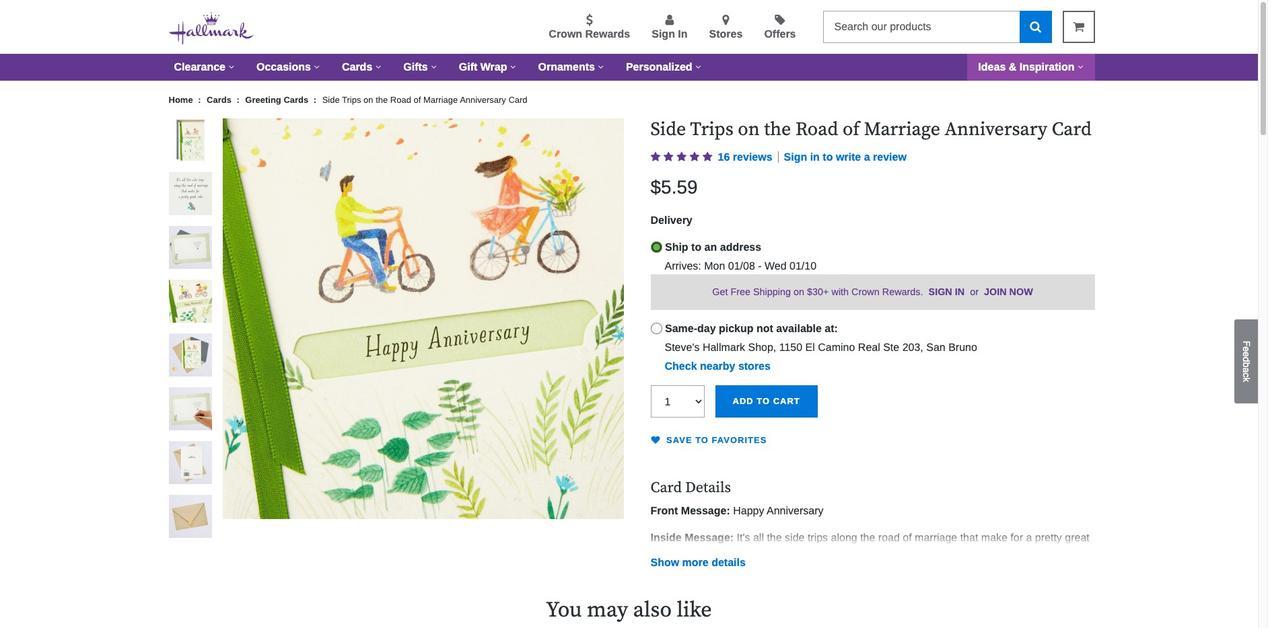 Task type: locate. For each thing, give the bounding box(es) containing it.
road inside region
[[796, 118, 838, 141]]

side trips on the road of marriage anniversary card up review at the right
[[651, 118, 1092, 141]]

anniversary up design
[[651, 581, 707, 592]]

save
[[666, 436, 692, 446]]

1 horizontal spatial trips
[[690, 118, 734, 141]]

real
[[858, 342, 880, 354]]

in inside menu
[[678, 28, 688, 40]]

message: for front
[[681, 505, 730, 517]]

sign in link up personalized link
[[652, 14, 688, 42]]

e up "b"
[[1241, 352, 1252, 358]]

2 vertical spatial sign
[[929, 286, 952, 297]]

1 vertical spatial side
[[651, 118, 686, 141]]

1 vertical spatial crown
[[852, 286, 880, 297]]

0 horizontal spatial road
[[390, 95, 411, 105]]

0 horizontal spatial or
[[907, 581, 917, 592]]

0 vertical spatial sign
[[652, 28, 675, 40]]

road
[[878, 532, 900, 544]]

e
[[1241, 347, 1252, 352], [1241, 352, 1252, 358]]

1 horizontal spatial on
[[738, 118, 760, 141]]

0 vertical spatial card
[[508, 95, 527, 105]]

&
[[1009, 61, 1017, 73]]

1 horizontal spatial sign
[[784, 151, 807, 163]]

wonderful
[[929, 581, 976, 592]]

steve's
[[665, 342, 700, 354]]

add to cart button
[[715, 386, 818, 418]]

0 horizontal spatial with
[[832, 286, 849, 297]]

0 horizontal spatial marriage
[[423, 95, 458, 105]]

0 vertical spatial marriage
[[423, 95, 458, 105]]

2 e from the top
[[1241, 352, 1252, 358]]

with right $30+
[[832, 286, 849, 297]]

road
[[390, 95, 411, 105], [796, 118, 838, 141]]

sign in link
[[652, 14, 688, 42], [929, 286, 965, 297]]

203,
[[902, 342, 923, 354]]

1 horizontal spatial crown
[[852, 286, 880, 297]]

you
[[546, 598, 582, 625]]

to left "an"
[[691, 241, 701, 253]]

steve's hallmark shop, 1150 el camino real ste 203, san bruno
[[665, 342, 977, 354]]

bikes.
[[818, 597, 846, 608]]

cards inside 'menu bar'
[[342, 61, 372, 73]]

couple
[[979, 581, 1010, 592]]

0 horizontal spatial side
[[322, 95, 340, 105]]

1 vertical spatial cards link
[[207, 95, 234, 105]]

a up "k"
[[1241, 368, 1252, 373]]

cards left "gifts"
[[342, 61, 372, 73]]

1 vertical spatial message:
[[685, 532, 734, 544]]

ideas & inspiration link
[[967, 54, 1095, 81]]

card up front
[[651, 479, 682, 498]]

0 vertical spatial greeting
[[245, 95, 281, 105]]

in left join
[[955, 286, 965, 297]]

cards link left "gifts"
[[331, 54, 393, 81]]

to right save
[[695, 436, 709, 446]]

or left join
[[970, 286, 979, 297]]

crown left rewards.
[[852, 286, 880, 297]]

woman
[[751, 597, 786, 608]]

road down "gifts"
[[390, 95, 411, 105]]

a left die-
[[1016, 597, 1022, 608]]

1 horizontal spatial side trips on the road of marriage anniversary card
[[651, 118, 1092, 141]]

or inside anniversary greeting card celebrates a husband, wife or a wonderful couple with its charming design of a man and woman riding bikes. greeting features flower sketches, a die-cut window, sprinkles of glitter and a green satin ribbon.
[[907, 581, 917, 592]]

0 horizontal spatial sign in link
[[652, 14, 688, 42]]

a right for
[[1026, 532, 1032, 544]]

sign in link right rewards.
[[929, 286, 965, 297]]

to left "write"
[[823, 151, 833, 163]]

0 vertical spatial sign in link
[[652, 14, 688, 42]]

-
[[758, 260, 762, 272]]

of right design
[[685, 597, 694, 608]]

2 horizontal spatial cards
[[342, 61, 372, 73]]

message: down details
[[681, 505, 730, 517]]

1 vertical spatial trips
[[690, 118, 734, 141]]

1 vertical spatial side trips on the road of marriage anniversary card
[[651, 118, 1092, 141]]

0 vertical spatial side trips on the road of marriage anniversary card
[[322, 95, 527, 105]]

to for ship to an address
[[691, 241, 701, 253]]

anniversary down ideas
[[945, 118, 1047, 141]]

a
[[864, 151, 870, 163], [1241, 368, 1252, 373], [1026, 532, 1032, 544], [829, 581, 835, 592], [920, 581, 926, 592], [697, 597, 703, 608], [1016, 597, 1022, 608], [800, 613, 806, 624]]

2 icon image from the left
[[664, 151, 674, 162]]

1 horizontal spatial in
[[810, 151, 820, 163]]

sign
[[652, 28, 675, 40], [784, 151, 807, 163], [929, 286, 952, 297]]

add
[[733, 397, 754, 407]]

trips inside region
[[690, 118, 734, 141]]

nearby
[[700, 361, 735, 372]]

ribbon.
[[865, 613, 898, 624]]

1 horizontal spatial marriage
[[864, 118, 940, 141]]

in
[[678, 28, 688, 40], [810, 151, 820, 163], [955, 286, 965, 297]]

1 vertical spatial marriage
[[864, 118, 940, 141]]

sign right reviews
[[784, 151, 807, 163]]

None radio
[[651, 241, 662, 253]]

anniversary
[[460, 95, 506, 105], [945, 118, 1047, 141], [767, 505, 824, 517], [651, 581, 707, 592]]

menu containing crown rewards
[[275, 11, 812, 42]]

0 horizontal spatial crown
[[549, 28, 582, 40]]

side trips on the road of marriage anniversary card
[[322, 95, 527, 105], [651, 118, 1092, 141]]

1 horizontal spatial sign in link
[[929, 286, 965, 297]]

d
[[1241, 358, 1252, 363]]

0 horizontal spatial cards link
[[207, 95, 234, 105]]

now
[[1009, 286, 1033, 297]]

1 horizontal spatial with
[[1013, 581, 1032, 592]]

all
[[753, 532, 764, 544]]

0 horizontal spatial sign
[[652, 28, 675, 40]]

in left "write"
[[810, 151, 820, 163]]

marriage down gifts link
[[423, 95, 458, 105]]

0 horizontal spatial side trips on the road of marriage anniversary card
[[322, 95, 527, 105]]

2 vertical spatial in
[[955, 286, 965, 297]]

1 horizontal spatial and
[[779, 613, 797, 624]]

icon image
[[651, 151, 661, 162], [664, 151, 674, 162], [677, 151, 687, 162], [690, 151, 700, 162], [703, 151, 713, 162]]

green
[[809, 613, 836, 624]]

0 vertical spatial side
[[322, 95, 340, 105]]

occasions link
[[246, 54, 331, 81]]

1 vertical spatial sign in link
[[929, 286, 965, 297]]

sign right rewards.
[[929, 286, 952, 297]]

wed
[[765, 260, 787, 272]]

2 horizontal spatial sign
[[929, 286, 952, 297]]

0 vertical spatial on
[[364, 95, 373, 105]]

4 icon image from the left
[[690, 151, 700, 162]]

cards
[[342, 61, 372, 73], [207, 95, 231, 105], [284, 95, 308, 105]]

or up features
[[907, 581, 917, 592]]

of left glitter
[[737, 613, 746, 624]]

16 reviews link
[[718, 149, 784, 165]]

ideas
[[978, 61, 1006, 73]]

favorites
[[712, 436, 767, 446]]

sign for sign in
[[652, 28, 675, 40]]

offers
[[764, 28, 796, 40]]

to
[[823, 151, 833, 163], [691, 241, 701, 253], [695, 436, 709, 446]]

greeting down husband,
[[849, 597, 891, 608]]

0 vertical spatial and
[[730, 597, 748, 608]]

0 vertical spatial crown
[[549, 28, 582, 40]]

sign in link for join now link
[[929, 286, 965, 297]]

glitter
[[749, 613, 776, 624]]

with inside anniversary greeting card celebrates a husband, wife or a wonderful couple with its charming design of a man and woman riding bikes. greeting features flower sketches, a die-cut window, sprinkles of glitter and a green satin ribbon.
[[1013, 581, 1032, 592]]

1 vertical spatial on
[[738, 118, 760, 141]]

1 horizontal spatial road
[[796, 118, 838, 141]]

a left man
[[697, 597, 703, 608]]

card
[[752, 581, 773, 592]]

of right road
[[903, 532, 912, 544]]

in for sign in
[[678, 28, 688, 40]]

0 horizontal spatial greeting
[[245, 95, 281, 105]]

None radio
[[651, 323, 662, 335]]

and
[[730, 597, 748, 608], [779, 613, 797, 624]]

check nearby stores
[[665, 361, 771, 372]]

man
[[706, 597, 727, 608]]

0 horizontal spatial card
[[508, 95, 527, 105]]

e up d
[[1241, 347, 1252, 352]]

offers link
[[764, 14, 796, 42]]

menu bar
[[163, 54, 1095, 81]]

1 horizontal spatial cards link
[[331, 54, 393, 81]]

0 vertical spatial in
[[678, 28, 688, 40]]

ride.
[[651, 548, 671, 560]]

1 vertical spatial or
[[907, 581, 917, 592]]

side trips on the road of marriage anniversary card down gifts link
[[322, 95, 527, 105]]

stores link
[[709, 14, 743, 42]]

card down gift wrap link
[[508, 95, 527, 105]]

1 vertical spatial road
[[796, 118, 838, 141]]

0 horizontal spatial and
[[730, 597, 748, 608]]

2 horizontal spatial on
[[794, 286, 804, 297]]

2 vertical spatial card
[[651, 479, 682, 498]]

personalized
[[626, 61, 692, 73]]

in up personalized link
[[678, 28, 688, 40]]

1 vertical spatial greeting
[[849, 597, 891, 608]]

banner
[[0, 0, 1258, 81]]

5 icon image from the left
[[703, 151, 713, 162]]

3 icon image from the left
[[677, 151, 687, 162]]

2 horizontal spatial card
[[1052, 118, 1092, 141]]

1 horizontal spatial side
[[651, 118, 686, 141]]

cards link down clearance 'link'
[[207, 95, 234, 105]]

1 horizontal spatial greeting
[[849, 597, 891, 608]]

personalized link
[[615, 54, 713, 81]]

crown rewards link
[[549, 14, 630, 42]]

with left the its at the bottom of page
[[1013, 581, 1032, 592]]

with
[[832, 286, 849, 297], [1013, 581, 1032, 592]]

design
[[651, 597, 682, 608]]

cards down clearance 'link'
[[207, 95, 231, 105]]

and down greeting
[[730, 597, 748, 608]]

sign up personalized
[[652, 28, 675, 40]]

review
[[873, 151, 907, 163]]

1 vertical spatial with
[[1013, 581, 1032, 592]]

camino
[[818, 342, 855, 354]]

sign inside menu
[[652, 28, 675, 40]]

1 vertical spatial sign
[[784, 151, 807, 163]]

none radio inside side trips on the road of marriage anniversary card region
[[651, 241, 662, 253]]

0 vertical spatial trips
[[342, 95, 361, 105]]

0 horizontal spatial in
[[678, 28, 688, 40]]

greeting down occasions
[[245, 95, 281, 105]]

anniversary up side
[[767, 505, 824, 517]]

heart image
[[651, 436, 663, 445]]

side right greeting cards link
[[322, 95, 340, 105]]

Search our products search field
[[823, 11, 1019, 43]]

greeting
[[710, 581, 749, 592]]

message: up show more details
[[685, 532, 734, 544]]

crown rewards
[[549, 28, 630, 40]]

crown up ornaments
[[549, 28, 582, 40]]

1 vertical spatial to
[[691, 241, 701, 253]]

card down inspiration
[[1052, 118, 1092, 141]]

2 vertical spatial to
[[695, 436, 709, 446]]

side trips on the road of marriage anniversary card image
[[169, 118, 212, 162], [222, 118, 624, 520], [169, 172, 212, 215], [169, 226, 212, 269], [169, 280, 212, 323], [169, 334, 212, 377], [169, 388, 212, 431], [169, 442, 212, 485], [169, 495, 212, 538]]

riding
[[789, 597, 815, 608]]

rewards.
[[882, 286, 923, 297]]

f e e d b a c k
[[1241, 341, 1252, 383]]

an
[[704, 241, 717, 253]]

0 vertical spatial to
[[823, 151, 833, 163]]

a up bikes.
[[829, 581, 835, 592]]

side
[[322, 95, 340, 105], [651, 118, 686, 141]]

card
[[508, 95, 527, 105], [1052, 118, 1092, 141], [651, 479, 682, 498]]

road up sign in to write a review
[[796, 118, 838, 141]]

and down riding
[[779, 613, 797, 624]]

like
[[677, 598, 712, 625]]

sign in to write a review link
[[784, 151, 907, 163]]

1 horizontal spatial card
[[651, 479, 682, 498]]

clearance link
[[163, 54, 246, 81]]

1 vertical spatial in
[[810, 151, 820, 163]]

inside
[[651, 532, 682, 544]]

0 vertical spatial or
[[970, 286, 979, 297]]

cards link
[[331, 54, 393, 81], [207, 95, 234, 105]]

marriage up review at the right
[[864, 118, 940, 141]]

menu
[[275, 11, 812, 42]]

front
[[651, 505, 678, 517]]

side up $5.59 at the top
[[651, 118, 686, 141]]

None search field
[[823, 11, 1052, 43]]

shop,
[[748, 342, 776, 354]]

crown
[[549, 28, 582, 40], [852, 286, 880, 297]]

ornaments link
[[527, 54, 615, 81]]

its
[[1035, 581, 1046, 592]]

cards down occasions link
[[284, 95, 308, 105]]

occasions
[[256, 61, 311, 73]]

die-
[[1025, 597, 1043, 608]]

inside message:
[[651, 532, 737, 544]]

0 vertical spatial message:
[[681, 505, 730, 517]]

happy
[[733, 505, 764, 517]]

in for sign in to write a review
[[810, 151, 820, 163]]

of
[[414, 95, 421, 105], [843, 118, 860, 141], [903, 532, 912, 544], [685, 597, 694, 608], [737, 613, 746, 624]]



Task type: vqa. For each thing, say whether or not it's contained in the screenshot.
shopping cart "Image"
yes



Task type: describe. For each thing, give the bounding box(es) containing it.
16 reviews
[[718, 151, 772, 163]]

1 e from the top
[[1241, 347, 1252, 352]]

banner containing crown rewards
[[0, 0, 1258, 81]]

sign in
[[652, 28, 688, 40]]

free
[[731, 286, 751, 297]]

16
[[718, 151, 730, 163]]

not
[[757, 323, 773, 335]]

0 horizontal spatial trips
[[342, 95, 361, 105]]

make
[[981, 532, 1008, 544]]

great
[[1065, 532, 1090, 544]]

to
[[757, 397, 770, 407]]

satin
[[839, 613, 862, 624]]

address
[[720, 241, 761, 253]]

it's all the side trips along the road of marriage that make for a pretty great ride.
[[651, 532, 1090, 560]]

delivery
[[651, 214, 692, 226]]

gift
[[459, 61, 477, 73]]

get free shipping on $30+ with crown rewards. sign in or join now
[[712, 286, 1033, 297]]

1 horizontal spatial cards
[[284, 95, 308, 105]]

2 horizontal spatial in
[[955, 286, 965, 297]]

ship
[[665, 241, 688, 253]]

crown inside side trips on the road of marriage anniversary card region
[[852, 286, 880, 297]]

greeting cards
[[245, 95, 308, 105]]

pretty
[[1035, 532, 1062, 544]]

0 vertical spatial road
[[390, 95, 411, 105]]

ship to an address
[[665, 241, 761, 253]]

details
[[712, 557, 746, 569]]

marriage inside region
[[864, 118, 940, 141]]

el
[[805, 342, 815, 354]]

arrives: mon 01/08 - wed 01/10
[[665, 260, 817, 272]]

sign in link for offers link
[[652, 14, 688, 42]]

cut
[[1043, 597, 1057, 608]]

write
[[836, 151, 861, 163]]

gifts
[[403, 61, 428, 73]]

sign for sign in to write a review
[[784, 151, 807, 163]]

0 vertical spatial with
[[832, 286, 849, 297]]

0 vertical spatial cards link
[[331, 54, 393, 81]]

home link
[[169, 95, 195, 105]]

gift wrap
[[459, 61, 507, 73]]

more
[[682, 557, 709, 569]]

san
[[926, 342, 945, 354]]

it's
[[737, 532, 750, 544]]

$5.59
[[651, 177, 698, 198]]

greeting inside anniversary greeting card celebrates a husband, wife or a wonderful couple with its charming design of a man and woman riding bikes. greeting features flower sketches, a die-cut window, sprinkles of glitter and a green satin ribbon.
[[849, 597, 891, 608]]

bruno
[[948, 342, 977, 354]]

flower
[[935, 597, 964, 608]]

a right "write"
[[864, 151, 870, 163]]

that
[[960, 532, 978, 544]]

f e e d b a c k button
[[1234, 320, 1258, 404]]

available
[[776, 323, 822, 335]]

check
[[665, 361, 697, 372]]

home
[[169, 95, 195, 105]]

hallmark image
[[169, 12, 253, 44]]

crown inside menu
[[549, 28, 582, 40]]

wrap
[[480, 61, 507, 73]]

day
[[697, 323, 716, 335]]

of inside it's all the side trips along the road of marriage that make for a pretty great ride.
[[903, 532, 912, 544]]

pickup
[[719, 323, 754, 335]]

same-
[[665, 323, 697, 335]]

a down riding
[[800, 613, 806, 624]]

k
[[1241, 378, 1252, 383]]

anniversary greeting card celebrates a husband, wife or a wonderful couple with its charming design of a man and woman riding bikes. greeting features flower sketches, a die-cut window, sprinkles of glitter and a green satin ribbon.
[[651, 581, 1094, 624]]

0 horizontal spatial on
[[364, 95, 373, 105]]

1 vertical spatial and
[[779, 613, 797, 624]]

menu bar containing clearance
[[163, 54, 1095, 81]]

gift wrap link
[[448, 54, 527, 81]]

show more details button
[[651, 557, 746, 570]]

stores
[[738, 361, 771, 372]]

none radio inside side trips on the road of marriage anniversary card region
[[651, 323, 662, 335]]

trips
[[808, 532, 828, 544]]

a inside button
[[1241, 368, 1252, 373]]

1 horizontal spatial or
[[970, 286, 979, 297]]

hallmark link
[[169, 11, 264, 48]]

save to favorites
[[663, 436, 767, 446]]

anniversary inside anniversary greeting card celebrates a husband, wife or a wonderful couple with its charming design of a man and woman riding bikes. greeting features flower sketches, a die-cut window, sprinkles of glitter and a green satin ribbon.
[[651, 581, 707, 592]]

side trips on the road of marriage anniversary card region
[[163, 118, 1095, 629]]

wife
[[885, 581, 904, 592]]

save to favorites link
[[651, 432, 767, 453]]

anniversary down gift wrap
[[460, 95, 506, 105]]

1 icon image from the left
[[651, 151, 661, 162]]

message: for inside
[[685, 532, 734, 544]]

side trips on the road of marriage anniversary card inside region
[[651, 118, 1092, 141]]

join
[[984, 286, 1007, 297]]

f
[[1241, 341, 1252, 347]]

features
[[894, 597, 932, 608]]

shopping cart image
[[1073, 21, 1084, 33]]

01/08
[[728, 260, 755, 272]]

of down gifts link
[[414, 95, 421, 105]]

$30+
[[807, 286, 829, 297]]

1 vertical spatial card
[[1052, 118, 1092, 141]]

to for save to favorites
[[695, 436, 709, 446]]

2 vertical spatial on
[[794, 286, 804, 297]]

at:
[[825, 323, 838, 335]]

a inside it's all the side trips along the road of marriage that make for a pretty great ride.
[[1026, 532, 1032, 544]]

gifts link
[[393, 54, 448, 81]]

arrives:
[[665, 260, 701, 272]]

sketches,
[[967, 597, 1013, 608]]

of up "write"
[[843, 118, 860, 141]]

01/10
[[790, 260, 817, 272]]

sprinkles
[[692, 613, 734, 624]]

a up features
[[920, 581, 926, 592]]

side
[[785, 532, 805, 544]]

you may also like
[[546, 598, 712, 625]]

check nearby stores button
[[651, 359, 771, 375]]

side inside region
[[651, 118, 686, 141]]

inspiration
[[1020, 61, 1075, 73]]

ste
[[883, 342, 899, 354]]

show
[[651, 557, 679, 569]]

search image
[[1030, 21, 1041, 33]]

0 horizontal spatial cards
[[207, 95, 231, 105]]

also
[[633, 598, 672, 625]]



